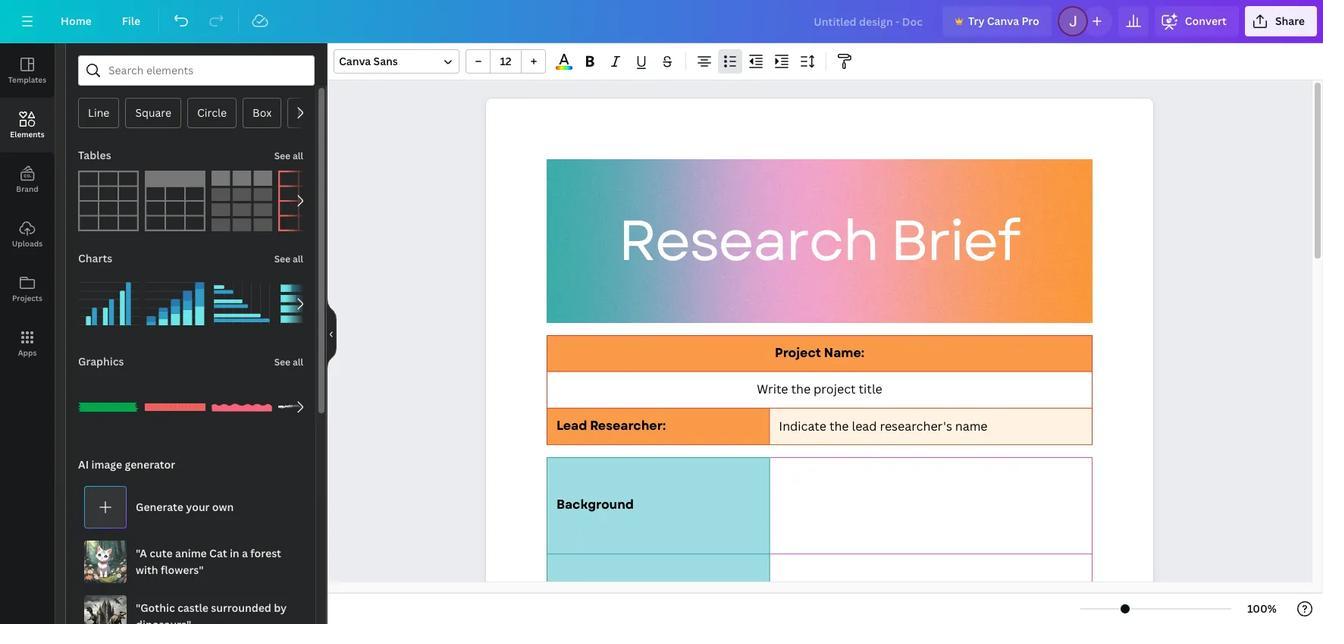 Task type: locate. For each thing, give the bounding box(es) containing it.
a
[[242, 546, 248, 560]]

1 vertical spatial see all
[[274, 252, 303, 265]]

generate
[[136, 500, 183, 514]]

1 see all from the top
[[274, 149, 303, 162]]

see all button for charts
[[273, 243, 305, 274]]

Search elements search field
[[108, 56, 284, 85]]

2 see all from the top
[[274, 252, 303, 265]]

charts
[[78, 251, 112, 265]]

canva sans button
[[334, 49, 459, 74]]

graphics button
[[77, 347, 126, 377]]

add this table to the canvas image
[[78, 171, 139, 231], [145, 171, 205, 231], [212, 171, 272, 231], [278, 171, 339, 231]]

0 vertical spatial see all
[[274, 149, 303, 162]]

0 vertical spatial see
[[274, 149, 290, 162]]

4 add this table to the canvas image from the left
[[278, 171, 339, 231]]

2 vertical spatial see all
[[274, 356, 303, 369]]

all for charts
[[293, 252, 303, 265]]

research brief
[[618, 200, 1019, 282]]

3 all from the top
[[293, 356, 303, 369]]

apps
[[18, 347, 37, 358]]

1 vertical spatial see
[[274, 252, 290, 265]]

3 see all button from the top
[[273, 347, 305, 377]]

0 vertical spatial canva
[[987, 14, 1019, 28]]

flowers"
[[161, 563, 204, 577]]

apps button
[[0, 316, 55, 371]]

circle
[[197, 105, 227, 120]]

group
[[466, 49, 546, 74], [78, 265, 139, 334], [145, 265, 205, 334], [212, 265, 272, 334], [278, 274, 339, 334], [78, 368, 139, 438], [145, 377, 205, 438], [212, 377, 272, 438], [278, 377, 339, 438]]

1 see from the top
[[274, 149, 290, 162]]

line
[[88, 105, 109, 120]]

2 add this table to the canvas image from the left
[[145, 171, 205, 231]]

canva right try
[[987, 14, 1019, 28]]

see all for charts
[[274, 252, 303, 265]]

Research Brief text field
[[486, 99, 1153, 624]]

elements button
[[0, 98, 55, 152]]

main menu bar
[[0, 0, 1323, 43]]

3 see from the top
[[274, 356, 290, 369]]

1 add this table to the canvas image from the left
[[78, 171, 139, 231]]

with
[[136, 563, 158, 577]]

charts button
[[77, 243, 114, 274]]

square
[[135, 105, 171, 120]]

templates button
[[0, 43, 55, 98]]

100%
[[1247, 601, 1277, 616]]

all
[[293, 149, 303, 162], [293, 252, 303, 265], [293, 356, 303, 369]]

try canva pro button
[[942, 6, 1052, 36]]

1 vertical spatial see all button
[[273, 243, 305, 274]]

uploads
[[12, 238, 43, 249]]

canva
[[987, 14, 1019, 28], [339, 54, 371, 68]]

see all button for graphics
[[273, 347, 305, 377]]

file button
[[110, 6, 153, 36]]

rectangle
[[297, 105, 348, 120]]

2 vertical spatial all
[[293, 356, 303, 369]]

hide image
[[327, 297, 337, 370]]

1 horizontal spatial canva
[[987, 14, 1019, 28]]

2 vertical spatial see all button
[[273, 347, 305, 377]]

2 see all button from the top
[[273, 243, 305, 274]]

1 vertical spatial canva
[[339, 54, 371, 68]]

see all
[[274, 149, 303, 162], [274, 252, 303, 265], [274, 356, 303, 369]]

anime
[[175, 546, 207, 560]]

2 vertical spatial see
[[274, 356, 290, 369]]

see
[[274, 149, 290, 162], [274, 252, 290, 265], [274, 356, 290, 369]]

1 see all button from the top
[[273, 140, 305, 171]]

see for graphics
[[274, 356, 290, 369]]

0 vertical spatial all
[[293, 149, 303, 162]]

2 all from the top
[[293, 252, 303, 265]]

canva left sans
[[339, 54, 371, 68]]

square button
[[125, 98, 181, 128]]

easter banner image
[[145, 377, 205, 438]]

templates
[[8, 74, 46, 85]]

3 see all from the top
[[274, 356, 303, 369]]

uploads button
[[0, 207, 55, 262]]

2 see from the top
[[274, 252, 290, 265]]

1 all from the top
[[293, 149, 303, 162]]

see all button
[[273, 140, 305, 171], [273, 243, 305, 274], [273, 347, 305, 377]]

tables button
[[77, 140, 113, 171]]

all for tables
[[293, 149, 303, 162]]

in
[[230, 546, 239, 560]]

side panel tab list
[[0, 43, 55, 371]]

castle
[[177, 601, 208, 615]]

0 vertical spatial see all button
[[273, 140, 305, 171]]

1 vertical spatial all
[[293, 252, 303, 265]]

0 horizontal spatial canva
[[339, 54, 371, 68]]

brand
[[16, 183, 38, 194]]



Task type: vqa. For each thing, say whether or not it's contained in the screenshot.
Search elements search box
yes



Task type: describe. For each thing, give the bounding box(es) containing it.
100% button
[[1238, 597, 1287, 621]]

tables
[[78, 148, 111, 162]]

surrounded
[[211, 601, 271, 615]]

rectangle button
[[288, 98, 358, 128]]

share
[[1275, 14, 1305, 28]]

forest
[[250, 546, 281, 560]]

line button
[[78, 98, 119, 128]]

all for graphics
[[293, 356, 303, 369]]

playful decorative wavy banner image
[[212, 377, 272, 438]]

home link
[[49, 6, 104, 36]]

color range image
[[556, 66, 572, 70]]

file
[[122, 14, 140, 28]]

ai image generator
[[78, 457, 175, 472]]

"gothic castle surrounded by dinosaurs"
[[136, 601, 287, 624]]

see all for tables
[[274, 149, 303, 162]]

brand button
[[0, 152, 55, 207]]

see all for graphics
[[274, 356, 303, 369]]

ai
[[78, 457, 89, 472]]

generate your own
[[136, 500, 234, 514]]

box
[[253, 105, 272, 120]]

circle button
[[187, 98, 237, 128]]

image
[[91, 457, 122, 472]]

share button
[[1245, 6, 1317, 36]]

see for charts
[[274, 252, 290, 265]]

generator
[[125, 457, 175, 472]]

graphics
[[78, 354, 124, 369]]

canva inside popup button
[[339, 54, 371, 68]]

box button
[[243, 98, 281, 128]]

3 add this table to the canvas image from the left
[[212, 171, 272, 231]]

brief
[[890, 200, 1019, 282]]

pro
[[1022, 14, 1039, 28]]

see for tables
[[274, 149, 290, 162]]

"a cute anime cat in a forest with flowers"
[[136, 546, 281, 577]]

convert
[[1185, 14, 1227, 28]]

projects button
[[0, 262, 55, 316]]

try canva pro
[[968, 14, 1039, 28]]

elements
[[10, 129, 45, 140]]

own
[[212, 500, 234, 514]]

home
[[61, 14, 92, 28]]

"a
[[136, 546, 147, 560]]

canva inside button
[[987, 14, 1019, 28]]

projects
[[12, 293, 42, 303]]

Design title text field
[[802, 6, 936, 36]]

by
[[274, 601, 287, 615]]

research
[[618, 200, 878, 282]]

– – number field
[[495, 54, 516, 68]]

see all button for tables
[[273, 140, 305, 171]]

cute
[[150, 546, 173, 560]]

playful decorative ribbon banner image
[[78, 377, 139, 438]]

"gothic
[[136, 601, 175, 615]]

dinosaurs"
[[136, 617, 191, 624]]

torn paper banner with space for text image
[[278, 377, 339, 438]]

convert button
[[1155, 6, 1239, 36]]

sans
[[373, 54, 398, 68]]

your
[[186, 500, 210, 514]]

cat
[[209, 546, 227, 560]]

try
[[968, 14, 985, 28]]

canva sans
[[339, 54, 398, 68]]



